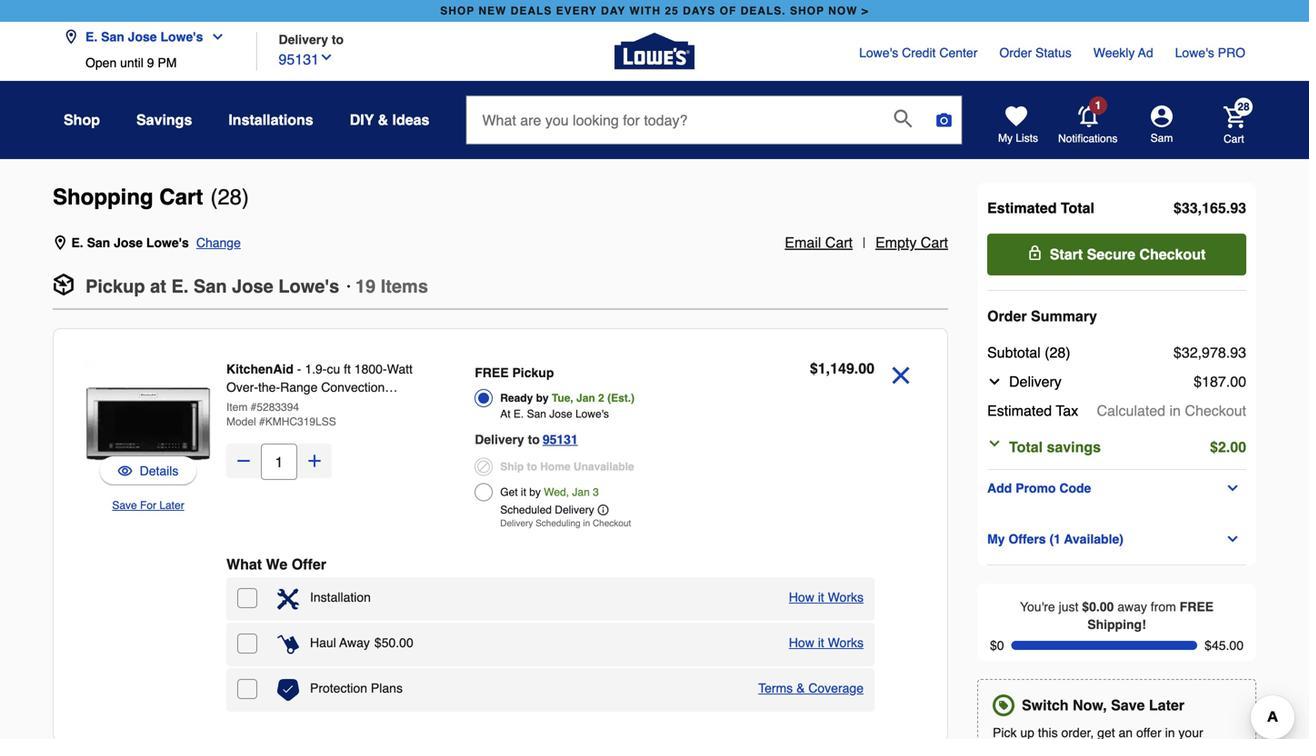 Task type: locate. For each thing, give the bounding box(es) containing it.
calculated in checkout
[[1097, 402, 1247, 419]]

. for 33,165
[[1227, 200, 1231, 216]]

pickup at e. san jose lowe's
[[85, 276, 340, 297]]

san up 'open'
[[101, 30, 124, 44]]

3
[[593, 486, 599, 499]]

pickup up ready
[[512, 366, 554, 380]]

lowe's up pm
[[161, 30, 203, 44]]

checkout down 33,165
[[1140, 246, 1206, 263]]

tue,
[[552, 392, 574, 405]]

san
[[101, 30, 124, 44], [87, 236, 110, 250], [194, 276, 227, 297], [527, 408, 547, 421]]

$ 187 .00
[[1194, 373, 1247, 390]]

2 how it works button from the top
[[789, 634, 864, 652]]

$ for 2
[[1211, 439, 1219, 456]]

save inside "button"
[[112, 499, 137, 512]]

pickup image
[[53, 274, 75, 296]]

jan left 3
[[572, 486, 590, 499]]

e. right location icon
[[85, 30, 98, 44]]

e. right location image
[[71, 236, 83, 250]]

.00 down $ 187 .00
[[1227, 439, 1247, 456]]

0 vertical spatial to
[[332, 32, 344, 47]]

0 vertical spatial 95131
[[279, 51, 319, 68]]

tag filled image
[[996, 698, 1012, 714]]

shopping
[[53, 185, 153, 210]]

free up ready
[[475, 366, 509, 380]]

0 vertical spatial chevron down image
[[203, 30, 225, 44]]

.00 for $ 2 .00
[[1227, 439, 1247, 456]]

0 horizontal spatial chevron down image
[[319, 50, 334, 65]]

1 horizontal spatial shop
[[790, 5, 825, 17]]

& right diy
[[378, 111, 388, 128]]

tax
[[1056, 402, 1079, 419]]

2 93 from the top
[[1231, 344, 1247, 361]]

0 horizontal spatial in
[[583, 518, 590, 529]]

(1
[[1050, 532, 1061, 547]]

1 horizontal spatial pickup
[[512, 366, 554, 380]]

93 for $ 32,978 . 93
[[1231, 344, 1247, 361]]

1 vertical spatial &
[[797, 681, 805, 696]]

free
[[475, 366, 509, 380], [1180, 600, 1214, 614]]

2 horizontal spatial chevron down image
[[1226, 481, 1241, 496]]

1 works from the top
[[828, 590, 864, 605]]

to for delivery to
[[332, 32, 344, 47]]

.00 left 'remove item' "image"
[[855, 360, 875, 377]]

1 horizontal spatial chevron down image
[[988, 437, 1002, 451]]

0 vertical spatial .
[[1227, 200, 1231, 216]]

san down ready
[[527, 408, 547, 421]]

1 horizontal spatial 95131 button
[[543, 429, 578, 451]]

lowe's home improvement lists image
[[1006, 106, 1028, 127]]

delivery to 95131
[[475, 432, 578, 447]]

total down estimated tax
[[1010, 439, 1043, 456]]

works
[[828, 590, 864, 605], [828, 636, 864, 650]]

Stepper number input field with increment and decrement buttons number field
[[261, 444, 297, 480]]

1 vertical spatial 28
[[218, 185, 242, 210]]

93 for $ 33,165 . 93
[[1231, 200, 1247, 216]]

shop left now
[[790, 5, 825, 17]]

checkout inside button
[[1140, 246, 1206, 263]]

1 horizontal spatial &
[[797, 681, 805, 696]]

1 vertical spatial total
[[1010, 439, 1043, 456]]

save left for
[[112, 499, 137, 512]]

jose up 9
[[128, 30, 157, 44]]

unavailable
[[574, 461, 634, 473]]

jose down change 'link' on the left
[[232, 276, 274, 297]]

0 vertical spatial order
[[1000, 45, 1032, 60]]

later right for
[[159, 499, 184, 512]]

1 vertical spatial pickup
[[512, 366, 554, 380]]

plus image
[[306, 452, 324, 470]]

chevron down image
[[203, 30, 225, 44], [988, 437, 1002, 451], [1226, 481, 1241, 496]]

0 horizontal spatial 28
[[218, 185, 242, 210]]

2 vertical spatial chevron down image
[[1226, 532, 1241, 547]]

diy & ideas
[[350, 111, 430, 128]]

cart right email
[[826, 234, 853, 251]]

by
[[536, 392, 549, 405], [530, 486, 541, 499]]

at
[[500, 408, 511, 421]]

1 vertical spatial to
[[528, 432, 540, 447]]

free for free pickup
[[475, 366, 509, 380]]

free right from on the right bottom
[[1180, 600, 1214, 614]]

1 shop from the left
[[440, 5, 475, 17]]

details button
[[99, 457, 197, 486], [118, 462, 179, 480]]

lowe's
[[161, 30, 203, 44], [860, 45, 899, 60], [1176, 45, 1215, 60], [146, 236, 189, 250], [279, 276, 340, 297], [576, 408, 609, 421]]

details
[[140, 464, 179, 478]]

&
[[378, 111, 388, 128], [797, 681, 805, 696]]

order
[[1000, 45, 1032, 60], [988, 308, 1027, 325]]

delivery down 'at'
[[475, 432, 525, 447]]

email cart
[[785, 234, 853, 251]]

delivery up "delivery scheduling in checkout"
[[555, 504, 594, 517]]

2 horizontal spatial chevron down image
[[1226, 532, 1241, 547]]

& inside button
[[378, 111, 388, 128]]

lowe's left bullet image
[[279, 276, 340, 297]]

cart inside button
[[826, 234, 853, 251]]

delivery up estimated tax
[[1010, 373, 1062, 390]]

0 horizontal spatial 95131 button
[[279, 47, 334, 70]]

0 vertical spatial &
[[378, 111, 388, 128]]

95131 down delivery to
[[279, 51, 319, 68]]

lowe's home improvement cart image
[[1224, 106, 1246, 128]]

0 vertical spatial estimated
[[988, 200, 1057, 216]]

lowe's left pro
[[1176, 45, 1215, 60]]

my left offers
[[988, 532, 1005, 547]]

$ up start secure checkout
[[1174, 200, 1182, 216]]

1 vertical spatial estimated
[[988, 402, 1052, 419]]

1 vertical spatial how it works button
[[789, 634, 864, 652]]

0 vertical spatial jan
[[577, 392, 595, 405]]

pickup left at
[[85, 276, 145, 297]]

.00 for $ 1,149 .00
[[855, 360, 875, 377]]

jose
[[128, 30, 157, 44], [114, 236, 143, 250], [232, 276, 274, 297], [550, 408, 573, 421]]

checkout down the 187
[[1185, 402, 1247, 419]]

1 horizontal spatial free
[[1180, 600, 1214, 614]]

cart for empty cart
[[921, 234, 949, 251]]

1 vertical spatial it
[[818, 590, 825, 605]]

how for installation
[[789, 590, 815, 605]]

save
[[112, 499, 137, 512], [1111, 697, 1145, 714]]

0 vertical spatial how
[[789, 590, 815, 605]]

jan right tue,
[[577, 392, 595, 405]]

how for haul away
[[789, 636, 815, 650]]

Search Query text field
[[467, 96, 880, 144]]

33,165
[[1182, 200, 1227, 216]]

lowe's inside button
[[161, 30, 203, 44]]

1 vertical spatial 2
[[1219, 439, 1227, 456]]

shopping cart ( 28 )
[[53, 185, 249, 210]]

2 vertical spatial to
[[527, 461, 537, 473]]

ship
[[500, 461, 524, 473]]

& for diy
[[378, 111, 388, 128]]

estimated tax
[[988, 402, 1079, 419]]

2
[[599, 392, 605, 405], [1219, 439, 1227, 456]]

1 vertical spatial .
[[1227, 344, 1231, 361]]

95131 button up installations
[[279, 47, 334, 70]]

.00 down the $ 32,978 . 93
[[1227, 373, 1247, 390]]

1 vertical spatial save
[[1111, 697, 1145, 714]]

187
[[1202, 373, 1227, 390]]

0 vertical spatial in
[[1170, 402, 1181, 419]]

28 up change
[[218, 185, 242, 210]]

0 horizontal spatial later
[[159, 499, 184, 512]]

jose down tue,
[[550, 408, 573, 421]]

2 inside option group
[[599, 392, 605, 405]]

1 horizontal spatial 95131
[[543, 432, 578, 447]]

total up start
[[1061, 200, 1095, 216]]

order up subtotal
[[988, 308, 1027, 325]]

later right now,
[[1150, 697, 1185, 714]]

0 vertical spatial works
[[828, 590, 864, 605]]

1 vertical spatial later
[[1150, 697, 1185, 714]]

1 how it works from the top
[[789, 590, 864, 605]]

my inside "link"
[[999, 132, 1013, 145]]

my for my offers (1 available)
[[988, 532, 1005, 547]]

e. right 'at'
[[514, 408, 524, 421]]

1 . from the top
[[1227, 200, 1231, 216]]

1 vertical spatial chevron down image
[[988, 375, 1002, 389]]

.
[[1227, 200, 1231, 216], [1227, 344, 1231, 361]]

1 vertical spatial 95131
[[543, 432, 578, 447]]

in
[[1170, 402, 1181, 419], [583, 518, 590, 529]]

deals
[[511, 5, 552, 17]]

deals.
[[741, 5, 786, 17]]

1 vertical spatial checkout
[[1185, 402, 1247, 419]]

cart inside 'button'
[[921, 234, 949, 251]]

estimated left tax
[[988, 402, 1052, 419]]

my lists link
[[999, 106, 1039, 146]]

coverage
[[809, 681, 864, 696]]

start secure checkout
[[1050, 246, 1206, 263]]

just
[[1059, 600, 1079, 614]]

e. right at
[[171, 276, 189, 297]]

$ for 1,149
[[810, 360, 818, 377]]

shop left 'new'
[[440, 5, 475, 17]]

$ for 33,165
[[1174, 200, 1182, 216]]

in right calculated
[[1170, 402, 1181, 419]]

0 horizontal spatial 95131
[[279, 51, 319, 68]]

2 vertical spatial it
[[818, 636, 825, 650]]

0 vertical spatial 28
[[1238, 100, 1250, 113]]

0 vertical spatial pickup
[[85, 276, 145, 297]]

0 horizontal spatial shop
[[440, 5, 475, 17]]

cart right empty
[[921, 234, 949, 251]]

1 how it works button from the top
[[789, 588, 864, 607]]

1 horizontal spatial chevron down image
[[988, 375, 1002, 389]]

in right "scheduling"
[[583, 518, 590, 529]]

1 horizontal spatial 2
[[1219, 439, 1227, 456]]

95131 button down at e. san jose lowe's
[[543, 429, 578, 451]]

savings
[[136, 111, 192, 128]]

block image
[[475, 458, 493, 476]]

checkout down info icon
[[593, 518, 631, 529]]

order left status
[[1000, 45, 1032, 60]]

1 vertical spatial by
[[530, 486, 541, 499]]

by up at e. san jose lowe's
[[536, 392, 549, 405]]

estimated total
[[988, 200, 1095, 216]]

start secure checkout button
[[988, 234, 1247, 276]]

chevron down image
[[319, 50, 334, 65], [988, 375, 1002, 389], [1226, 532, 1241, 547]]

free shipping!
[[1088, 600, 1214, 632]]

$ right away
[[375, 636, 382, 650]]

remove item image
[[886, 360, 917, 391]]

1 horizontal spatial later
[[1150, 697, 1185, 714]]

kitchenaid
[[226, 362, 294, 377]]

0 vertical spatial free
[[475, 366, 509, 380]]

camera image
[[935, 111, 954, 129]]

1 vertical spatial 95131 button
[[543, 429, 578, 451]]

2 shop from the left
[[790, 5, 825, 17]]

0 horizontal spatial total
[[1010, 439, 1043, 456]]

1 vertical spatial how
[[789, 636, 815, 650]]

for
[[140, 499, 156, 512]]

28 down pro
[[1238, 100, 1250, 113]]

0 horizontal spatial free
[[475, 366, 509, 380]]

terms & coverage button
[[759, 679, 864, 698]]

bullet image
[[347, 285, 350, 288]]

lowe's credit center
[[860, 45, 978, 60]]

my left lists
[[999, 132, 1013, 145]]

0 vertical spatial save
[[112, 499, 137, 512]]

$ right just
[[1083, 600, 1090, 614]]

2 left (est.)
[[599, 392, 605, 405]]

location image
[[53, 236, 67, 250]]

$ 1,149 .00
[[810, 360, 875, 377]]

of
[[720, 5, 737, 17]]

$ 32,978 . 93
[[1174, 344, 1247, 361]]

delivery scheduling in checkout
[[500, 518, 631, 529]]

$ down calculated in checkout
[[1211, 439, 1219, 456]]

1 vertical spatial how it works
[[789, 636, 864, 650]]

.00 up plans
[[396, 636, 414, 650]]

e.
[[85, 30, 98, 44], [71, 236, 83, 250], [171, 276, 189, 297], [514, 408, 524, 421]]

weekly ad
[[1094, 45, 1154, 60]]

secure image
[[1028, 246, 1043, 260]]

None search field
[[466, 95, 963, 161]]

savings button
[[136, 104, 192, 136]]

day
[[601, 5, 626, 17]]

estimated up secure icon
[[988, 200, 1057, 216]]

1 how from the top
[[789, 590, 815, 605]]

93 up $ 187 .00
[[1231, 344, 1247, 361]]

2 down calculated in checkout
[[1219, 439, 1227, 456]]

& inside button
[[797, 681, 805, 696]]

2 vertical spatial checkout
[[593, 518, 631, 529]]

order for order status
[[1000, 45, 1032, 60]]

pickup
[[85, 276, 145, 297], [512, 366, 554, 380]]

0 vertical spatial 93
[[1231, 200, 1247, 216]]

0 horizontal spatial save
[[112, 499, 137, 512]]

$ down 32,978
[[1194, 373, 1202, 390]]

works for haul away
[[828, 636, 864, 650]]

works for installation
[[828, 590, 864, 605]]

0 vertical spatial 2
[[599, 392, 605, 405]]

2 vertical spatial chevron down image
[[1226, 481, 1241, 496]]

code
[[1060, 481, 1092, 496]]

lowe's left credit
[[860, 45, 899, 60]]

status
[[1036, 45, 1072, 60]]

ship to home unavailable
[[500, 461, 634, 473]]

2 . from the top
[[1227, 344, 1231, 361]]

2 how from the top
[[789, 636, 815, 650]]

1 estimated from the top
[[988, 200, 1057, 216]]

1 93 from the top
[[1231, 200, 1247, 216]]

0 horizontal spatial pickup
[[85, 276, 145, 297]]

cart left ( at the top of the page
[[159, 185, 203, 210]]

1 vertical spatial my
[[988, 532, 1005, 547]]

1 vertical spatial free
[[1180, 600, 1214, 614]]

estimated for estimated tax
[[988, 402, 1052, 419]]

1 horizontal spatial 28
[[1238, 100, 1250, 113]]

delivery up installations
[[279, 32, 328, 47]]

95131 down at e. san jose lowe's
[[543, 432, 578, 447]]

checkout for calculated in checkout
[[1185, 402, 1247, 419]]

1 horizontal spatial total
[[1061, 200, 1095, 216]]

start
[[1050, 246, 1083, 263]]

28
[[1238, 100, 1250, 113], [218, 185, 242, 210]]

95131
[[279, 51, 319, 68], [543, 432, 578, 447]]

subtotal
[[988, 344, 1041, 361]]

0 horizontal spatial 2
[[599, 392, 605, 405]]

$0
[[990, 639, 1005, 653]]

san inside button
[[101, 30, 124, 44]]

$ left 'remove item' "image"
[[810, 360, 818, 377]]

search image
[[894, 109, 913, 128]]

days
[[683, 5, 716, 17]]

& for terms
[[797, 681, 805, 696]]

0 vertical spatial how it works button
[[789, 588, 864, 607]]

free inside free shipping!
[[1180, 600, 1214, 614]]

1 vertical spatial 93
[[1231, 344, 1247, 361]]

2 how it works from the top
[[789, 636, 864, 650]]

by up "scheduled"
[[530, 486, 541, 499]]

how it works for installation
[[789, 590, 864, 605]]

$ up calculated in checkout
[[1174, 344, 1182, 361]]

& right terms
[[797, 681, 805, 696]]

weekly
[[1094, 45, 1135, 60]]

1 vertical spatial works
[[828, 636, 864, 650]]

0 vertical spatial checkout
[[1140, 246, 1206, 263]]

home
[[540, 461, 571, 473]]

0 vertical spatial later
[[159, 499, 184, 512]]

1 vertical spatial order
[[988, 308, 1027, 325]]

2 works from the top
[[828, 636, 864, 650]]

save right now,
[[1111, 697, 1145, 714]]

0 vertical spatial how it works
[[789, 590, 864, 605]]

93 right 33,165
[[1231, 200, 1247, 216]]

0 horizontal spatial &
[[378, 111, 388, 128]]

offer
[[292, 556, 326, 573]]

2 estimated from the top
[[988, 402, 1052, 419]]

option group
[[475, 360, 727, 534]]

0 vertical spatial my
[[999, 132, 1013, 145]]

delivery down "scheduled"
[[500, 518, 533, 529]]

plans
[[371, 681, 403, 696]]



Task type: vqa. For each thing, say whether or not it's contained in the screenshot.
installations 'button'
yes



Task type: describe. For each thing, give the bounding box(es) containing it.
get it by wed, jan 3
[[500, 486, 599, 499]]

center
[[940, 45, 978, 60]]

you're just $ 0.00
[[1020, 600, 1114, 614]]

credit
[[902, 45, 936, 60]]

to for delivery to 95131
[[528, 432, 540, 447]]

delivery for delivery
[[1010, 373, 1062, 390]]

from
[[1151, 600, 1177, 614]]

shop button
[[64, 104, 100, 136]]

order summary
[[988, 308, 1098, 325]]

19 items
[[356, 276, 428, 297]]

item
[[226, 401, 248, 414]]

add promo code
[[988, 481, 1092, 496]]

$45.00
[[1205, 639, 1244, 653]]

how it works button for haul away
[[789, 634, 864, 652]]

away from
[[1118, 600, 1177, 614]]

$ for 187
[[1194, 373, 1202, 390]]

chevron down image inside add promo code link
[[1226, 481, 1241, 496]]

how it works for haul away
[[789, 636, 864, 650]]

lowe's home improvement notification center image
[[1079, 106, 1101, 128]]

$ 33,165 . 93
[[1174, 200, 1247, 216]]

installation
[[310, 590, 371, 605]]

it for installation
[[818, 590, 825, 605]]

e. san jose lowe's change
[[71, 236, 241, 250]]

add promo code link
[[988, 477, 1247, 499]]

0 vertical spatial it
[[521, 486, 527, 499]]

at
[[150, 276, 166, 297]]

diy
[[350, 111, 374, 128]]

pm
[[158, 55, 177, 70]]

my for my lists
[[999, 132, 1013, 145]]

assembly image
[[277, 588, 299, 610]]

option group containing free pickup
[[475, 360, 727, 534]]

savings
[[1047, 439, 1101, 456]]

empty cart
[[876, 234, 949, 251]]

. for 32,978
[[1227, 344, 1231, 361]]

)
[[242, 185, 249, 210]]

1 horizontal spatial in
[[1170, 402, 1181, 419]]

e. san jose lowe's
[[85, 30, 203, 44]]

(28)
[[1045, 344, 1071, 361]]

save for later
[[112, 499, 184, 512]]

cart down "lowe's home improvement cart" icon
[[1224, 133, 1245, 145]]

how it works button for installation
[[789, 588, 864, 607]]

notifications
[[1059, 132, 1118, 145]]

shop
[[64, 111, 100, 128]]

(
[[210, 185, 218, 210]]

later inside "button"
[[159, 499, 184, 512]]

delivery to
[[279, 32, 344, 47]]

quickview image
[[118, 462, 132, 480]]

1 vertical spatial in
[[583, 518, 590, 529]]

installations button
[[229, 104, 314, 136]]

sam button
[[1119, 106, 1206, 146]]

wed,
[[544, 486, 569, 499]]

1,149
[[818, 360, 855, 377]]

my offers (1 available)
[[988, 532, 1124, 547]]

(est.)
[[608, 392, 635, 405]]

new
[[479, 5, 507, 17]]

1 vertical spatial chevron down image
[[988, 437, 1002, 451]]

add
[[988, 481, 1012, 496]]

switch now, save later
[[1022, 697, 1185, 714]]

.00 for $ 187 .00
[[1227, 373, 1247, 390]]

open until 9 pm
[[85, 55, 177, 70]]

my lists
[[999, 132, 1039, 145]]

0 vertical spatial chevron down image
[[319, 50, 334, 65]]

save for later button
[[112, 497, 184, 515]]

info image
[[598, 505, 609, 516]]

item #5283394 model #kmhc319lss
[[226, 401, 336, 428]]

haul away $ 50 .00
[[310, 636, 414, 650]]

1 horizontal spatial save
[[1111, 697, 1145, 714]]

cart for shopping cart ( 28 )
[[159, 185, 203, 210]]

with
[[630, 5, 661, 17]]

at e. san jose lowe's
[[500, 408, 609, 421]]

san down change 'link' on the left
[[194, 276, 227, 297]]

e. inside button
[[85, 30, 98, 44]]

empty cart button
[[876, 232, 949, 254]]

empty
[[876, 234, 917, 251]]

32,978
[[1182, 344, 1227, 361]]

every
[[556, 5, 597, 17]]

summary
[[1031, 308, 1098, 325]]

to for ship to home unavailable
[[527, 461, 537, 473]]

scheduling
[[536, 518, 581, 529]]

0 vertical spatial by
[[536, 392, 549, 405]]

free pickup
[[475, 366, 554, 380]]

terms
[[759, 681, 793, 696]]

change link
[[196, 234, 241, 252]]

-
[[297, 362, 301, 377]]

weekly ad link
[[1094, 44, 1154, 62]]

ad
[[1139, 45, 1154, 60]]

ready by tue, jan 2 (est.)
[[500, 392, 635, 405]]

0 horizontal spatial chevron down image
[[203, 30, 225, 44]]

protection plan filled image
[[277, 679, 299, 701]]

available)
[[1065, 532, 1124, 547]]

e. san jose lowe's button
[[64, 19, 232, 55]]

ideas
[[392, 111, 430, 128]]

email cart button
[[785, 232, 853, 254]]

order status
[[1000, 45, 1072, 60]]

shipping!
[[1088, 618, 1147, 632]]

order for order summary
[[988, 308, 1027, 325]]

minus image
[[235, 452, 253, 470]]

delivery for delivery to
[[279, 32, 328, 47]]

sam
[[1151, 132, 1174, 145]]

get
[[500, 486, 518, 499]]

1 vertical spatial jan
[[572, 486, 590, 499]]

$ for 32,978
[[1174, 344, 1182, 361]]

san right location image
[[87, 236, 110, 250]]

checkout for start secure checkout
[[1140, 246, 1206, 263]]

scheduled delivery
[[500, 504, 594, 517]]

secure
[[1087, 246, 1136, 263]]

email
[[785, 234, 822, 251]]

0 vertical spatial 95131 button
[[279, 47, 334, 70]]

lowe's credit center link
[[860, 44, 978, 62]]

shop new deals every day with 25 days of deals. shop now >
[[440, 5, 869, 17]]

lowe's down ready by tue, jan 2 (est.) at the bottom
[[576, 408, 609, 421]]

jose down shopping cart ( 28 )
[[114, 236, 143, 250]]

chevron down image inside my offers (1 available) link
[[1226, 532, 1241, 547]]

location image
[[64, 30, 78, 44]]

delivery for delivery scheduling in checkout
[[500, 518, 533, 529]]

haul
[[310, 636, 336, 650]]

$ 2 .00
[[1211, 439, 1247, 456]]

lowe's home improvement logo image
[[615, 11, 695, 91]]

delivery for delivery to 95131
[[475, 432, 525, 447]]

1
[[1096, 99, 1102, 112]]

haul away filled image
[[277, 634, 299, 656]]

estimated for estimated total
[[988, 200, 1057, 216]]

1.9-cu ft 1800-watt over-the-range convection microwave with sensor cooking (stainless steel with printshield finish) image
[[83, 358, 214, 489]]

protection
[[310, 681, 367, 696]]

switch
[[1022, 697, 1069, 714]]

0 vertical spatial total
[[1061, 200, 1095, 216]]

order status link
[[1000, 44, 1072, 62]]

protection plans
[[310, 681, 403, 696]]

cart for email cart
[[826, 234, 853, 251]]

lowe's up at
[[146, 236, 189, 250]]

free for free shipping!
[[1180, 600, 1214, 614]]

it for haul away
[[818, 636, 825, 650]]

open
[[85, 55, 117, 70]]

scheduled
[[500, 504, 552, 517]]

jose inside button
[[128, 30, 157, 44]]

change
[[196, 236, 241, 250]]

my offers (1 available) link
[[988, 528, 1247, 550]]



